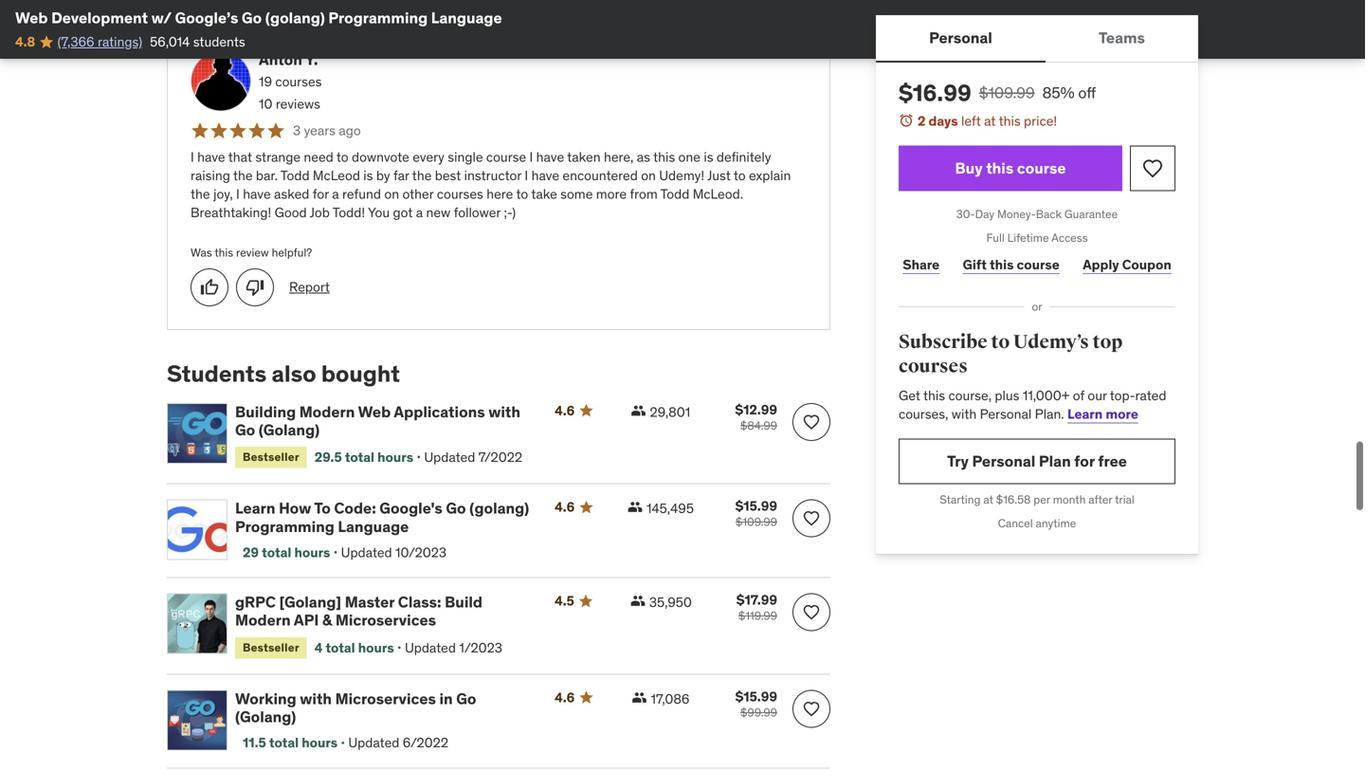 Task type: vqa. For each thing, say whether or not it's contained in the screenshot.
Class:
yes



Task type: locate. For each thing, give the bounding box(es) containing it.
class:
[[398, 592, 442, 612]]

xsmall image
[[631, 403, 646, 418], [628, 499, 643, 515], [631, 593, 646, 608], [632, 690, 647, 705]]

1 4.6 from the top
[[555, 402, 575, 419]]

(golang) up the 11.5
[[235, 707, 296, 727]]

hours down building modern web applications with go (golang) link
[[378, 449, 414, 466]]

have up raising
[[197, 148, 225, 165]]

total right 29
[[262, 544, 292, 561]]

total right 29.5
[[345, 449, 375, 466]]

featured review
[[191, 7, 364, 36]]

i up raising
[[191, 148, 194, 165]]

1 horizontal spatial (golang)
[[470, 498, 529, 518]]

for
[[313, 185, 329, 202], [1075, 451, 1095, 471]]

go right in
[[456, 689, 477, 708]]

per
[[1034, 492, 1051, 507]]

hours for 29 total hours
[[294, 544, 330, 561]]

0 vertical spatial $15.99
[[736, 497, 778, 515]]

i right the instructor
[[525, 167, 528, 184]]

0 horizontal spatial the
[[191, 185, 210, 202]]

2 wishlist image from the top
[[802, 699, 821, 718]]

1 horizontal spatial todd
[[661, 185, 690, 202]]

microservices up 4 total hours
[[336, 611, 436, 630]]

56,014
[[150, 33, 190, 50]]

todd down udemy!
[[661, 185, 690, 202]]

this for was this review helpful?
[[215, 245, 233, 260]]

course down lifetime
[[1017, 256, 1060, 273]]

apply coupon
[[1083, 256, 1172, 273]]

0 vertical spatial microservices
[[336, 611, 436, 630]]

0 horizontal spatial web
[[15, 8, 48, 28]]

google's
[[380, 498, 443, 518]]

1 horizontal spatial web
[[358, 402, 391, 421]]

0 vertical spatial is
[[704, 148, 714, 165]]

0 vertical spatial a
[[332, 185, 339, 202]]

todd up asked
[[281, 167, 310, 184]]

was this review helpful?
[[191, 245, 312, 260]]

review up y.
[[293, 7, 364, 36]]

bestseller down api
[[243, 640, 299, 655]]

on up from
[[641, 167, 656, 184]]

1 vertical spatial learn
[[235, 498, 276, 518]]

wishlist image
[[802, 509, 821, 528], [802, 699, 821, 718]]

xsmall image for working with microservices in go (golang)
[[632, 690, 647, 705]]

todd
[[281, 167, 310, 184], [661, 185, 690, 202]]

learn inside learn how to code: google's go (golang) programming language
[[235, 498, 276, 518]]

web up 4.8
[[15, 8, 48, 28]]

1 vertical spatial personal
[[980, 405, 1032, 422]]

$16.99 $109.99 85% off
[[899, 79, 1097, 107]]

personal down plus
[[980, 405, 1032, 422]]

udemy's
[[1014, 331, 1090, 354]]

2 microservices from the top
[[335, 689, 436, 708]]

(7,366 ratings)
[[57, 33, 142, 50]]

on down by
[[384, 185, 399, 202]]

updated 10/2023
[[341, 544, 447, 561]]

students
[[167, 359, 267, 388]]

course up the instructor
[[486, 148, 527, 165]]

hours down to in the left of the page
[[294, 544, 330, 561]]

this down $16.99 $109.99 85% off
[[999, 112, 1021, 129]]

2 horizontal spatial with
[[952, 405, 977, 422]]

back
[[1036, 207, 1062, 222]]

4
[[315, 639, 323, 656]]

0 vertical spatial wishlist image
[[802, 509, 821, 528]]

$119.99
[[739, 608, 778, 623]]

0 vertical spatial courses
[[275, 73, 322, 90]]

wishlist image right $99.99
[[802, 699, 821, 718]]

4.6 for building modern web applications with go (golang)
[[555, 402, 575, 419]]

personal up $16.99
[[930, 28, 993, 47]]

1 vertical spatial $15.99
[[736, 688, 778, 705]]

1 horizontal spatial language
[[431, 8, 502, 28]]

refund
[[342, 185, 381, 202]]

$109.99 for $16.99
[[979, 83, 1035, 102]]

0 vertical spatial learn
[[1068, 405, 1103, 422]]

with right working
[[300, 689, 332, 708]]

1 horizontal spatial the
[[233, 167, 253, 184]]

1 vertical spatial modern
[[235, 611, 291, 630]]

a right got
[[416, 204, 423, 221]]

programming
[[328, 8, 428, 28], [235, 517, 335, 536]]

updated down applications
[[424, 449, 475, 466]]

1 vertical spatial $109.99
[[736, 515, 778, 529]]

1 vertical spatial review
[[236, 245, 269, 260]]

7/2022
[[479, 449, 523, 466]]

course,
[[949, 387, 992, 404]]

total for 29
[[262, 544, 292, 561]]

have
[[197, 148, 225, 165], [536, 148, 564, 165], [532, 167, 560, 184], [243, 185, 271, 202]]

29,801
[[650, 403, 691, 420]]

grpc [golang] master class: build modern api & microservices
[[235, 592, 483, 630]]

4.8
[[15, 33, 35, 50]]

(golang) up 'anton'
[[265, 8, 325, 28]]

0 vertical spatial 4.6
[[555, 402, 575, 419]]

hours down grpc [golang] master class: build modern api & microservices 'link'
[[358, 639, 394, 656]]

modern up 29.5
[[299, 402, 355, 421]]

4.6
[[555, 402, 575, 419], [555, 498, 575, 516], [555, 689, 575, 706]]

0 horizontal spatial on
[[384, 185, 399, 202]]

access
[[1052, 230, 1088, 245]]

0 vertical spatial personal
[[930, 28, 993, 47]]

1 horizontal spatial for
[[1075, 451, 1095, 471]]

you
[[368, 204, 390, 221]]

go down students
[[235, 420, 255, 440]]

0 vertical spatial wishlist image
[[1142, 157, 1165, 180]]

the down raising
[[191, 185, 210, 202]]

1 $15.99 from the top
[[736, 497, 778, 515]]

bestseller for go
[[243, 450, 299, 464]]

0 horizontal spatial more
[[596, 185, 627, 202]]

this up courses,
[[924, 387, 946, 404]]

$109.99 inside $16.99 $109.99 85% off
[[979, 83, 1035, 102]]

(golang) down '7/2022'
[[470, 498, 529, 518]]

to
[[314, 498, 331, 518]]

courses inside subscribe to udemy's top courses
[[899, 355, 968, 378]]

alarm image
[[899, 113, 914, 128]]

more down top-
[[1106, 405, 1139, 422]]

0 vertical spatial todd
[[281, 167, 310, 184]]

this right gift
[[990, 256, 1014, 273]]

updated 7/2022
[[424, 449, 523, 466]]

courses up reviews
[[275, 73, 322, 90]]

course up back
[[1017, 158, 1066, 178]]

learn down of
[[1068, 405, 1103, 422]]

1 horizontal spatial on
[[641, 167, 656, 184]]

0 vertical spatial review
[[293, 7, 364, 36]]

1 vertical spatial courses
[[437, 185, 484, 202]]

web down bought
[[358, 402, 391, 421]]

updated down learn how to code: google's go (golang) programming language
[[341, 544, 392, 561]]

updated for updated 10/2023
[[341, 544, 392, 561]]

0 horizontal spatial $109.99
[[736, 515, 778, 529]]

this inside get this course, plus 11,000+ of our top-rated courses, with personal plan.
[[924, 387, 946, 404]]

0 horizontal spatial modern
[[235, 611, 291, 630]]

learn for learn how to code: google's go (golang) programming language
[[235, 498, 276, 518]]

3 4.6 from the top
[[555, 689, 575, 706]]

the
[[233, 167, 253, 184], [412, 167, 432, 184], [191, 185, 210, 202]]

1 vertical spatial more
[[1106, 405, 1139, 422]]

teams
[[1099, 28, 1146, 47]]

is
[[704, 148, 714, 165], [364, 167, 373, 184]]

for inside i have that strange need to downvote every single course i have taken here, as this one is definitely raising the bar. todd mcleod is by far the best instructor i have encountered on udemy! just to explain the joy, i have asked for a refund on other courses here to take some more from todd mcleod. breathtaking! good job todd! you got a new follower ;-)
[[313, 185, 329, 202]]

follower
[[454, 204, 501, 221]]

2 vertical spatial 4.6
[[555, 689, 575, 706]]

day
[[976, 207, 995, 222]]

$12.99 $84.99
[[735, 401, 778, 433]]

1 vertical spatial a
[[416, 204, 423, 221]]

got
[[393, 204, 413, 221]]

1 vertical spatial on
[[384, 185, 399, 202]]

$17.99
[[737, 591, 778, 608]]

top-
[[1110, 387, 1136, 404]]

apply coupon button
[[1079, 246, 1176, 284]]

0 horizontal spatial review
[[236, 245, 269, 260]]

2 vertical spatial courses
[[899, 355, 968, 378]]

learn for learn more
[[1068, 405, 1103, 422]]

0 horizontal spatial learn
[[235, 498, 276, 518]]

the down that on the left of page
[[233, 167, 253, 184]]

updated down class:
[[405, 639, 456, 656]]

anytime
[[1036, 516, 1077, 530]]

at left $16.58
[[984, 492, 994, 507]]

1 vertical spatial (golang)
[[235, 707, 296, 727]]

1 horizontal spatial review
[[293, 7, 364, 36]]

modern inside building modern web applications with go (golang)
[[299, 402, 355, 421]]

1 bestseller from the top
[[243, 450, 299, 464]]

i have that strange need to downvote every single course i have taken here, as this one is definitely raising the bar. todd mcleod is by far the best instructor i have encountered on udemy! just to explain the joy, i have asked for a refund on other courses here to take some more from todd mcleod. breathtaking! good job todd! you got a new follower ;-)
[[191, 148, 791, 221]]

students
[[193, 33, 245, 50]]

a
[[332, 185, 339, 202], [416, 204, 423, 221]]

to left udemy's
[[991, 331, 1010, 354]]

1 horizontal spatial more
[[1106, 405, 1139, 422]]

report button
[[289, 278, 330, 297]]

by
[[376, 167, 390, 184]]

xsmall image left 35,950
[[631, 593, 646, 608]]

10/2023
[[396, 544, 447, 561]]

with down course,
[[952, 405, 977, 422]]

0 vertical spatial (golang)
[[259, 420, 320, 440]]

0 vertical spatial bestseller
[[243, 450, 299, 464]]

wishlist image
[[1142, 157, 1165, 180], [802, 412, 821, 431], [802, 603, 821, 622]]

every
[[413, 148, 445, 165]]

total right the 11.5
[[269, 734, 299, 751]]

updated down the working with microservices in go (golang) "link"
[[348, 734, 400, 751]]

1 horizontal spatial courses
[[437, 185, 484, 202]]

$109.99 up $17.99
[[736, 515, 778, 529]]

just
[[708, 167, 731, 184]]

grpc [golang] master class: build modern api & microservices link
[[235, 592, 532, 630]]

downvote
[[352, 148, 410, 165]]

2 horizontal spatial courses
[[899, 355, 968, 378]]

1 vertical spatial web
[[358, 402, 391, 421]]

courses inside i have that strange need to downvote every single course i have taken here, as this one is definitely raising the bar. todd mcleod is by far the best instructor i have encountered on udemy! just to explain the joy, i have asked for a refund on other courses here to take some more from todd mcleod. breathtaking! good job todd! you got a new follower ;-)
[[437, 185, 484, 202]]

wishlist image for learn how to code: google's go (golang) programming language
[[802, 509, 821, 528]]

;-
[[504, 204, 512, 221]]

0 horizontal spatial with
[[300, 689, 332, 708]]

0 horizontal spatial is
[[364, 167, 373, 184]]

1 horizontal spatial $109.99
[[979, 83, 1035, 102]]

with inside building modern web applications with go (golang)
[[489, 402, 521, 421]]

applications
[[394, 402, 485, 421]]

0 horizontal spatial language
[[338, 517, 409, 536]]

this inside button
[[987, 158, 1014, 178]]

to
[[337, 148, 349, 165], [734, 167, 746, 184], [516, 185, 528, 202], [991, 331, 1010, 354]]

to up "mcleod"
[[337, 148, 349, 165]]

1 vertical spatial language
[[338, 517, 409, 536]]

wishlist image for working with microservices in go (golang)
[[802, 699, 821, 718]]

course for gift this course
[[1017, 256, 1060, 273]]

0 vertical spatial more
[[596, 185, 627, 202]]

0 vertical spatial $109.99
[[979, 83, 1035, 102]]

1 vertical spatial todd
[[661, 185, 690, 202]]

raising
[[191, 167, 230, 184]]

with inside working with microservices in go (golang)
[[300, 689, 332, 708]]

(golang) up 29.5
[[259, 420, 320, 440]]

api
[[294, 611, 319, 630]]

courses inside "anton y. 19 courses 10 reviews"
[[275, 73, 322, 90]]

more down "encountered"
[[596, 185, 627, 202]]

1 vertical spatial for
[[1075, 451, 1095, 471]]

courses down subscribe
[[899, 355, 968, 378]]

0 vertical spatial language
[[431, 8, 502, 28]]

for up job
[[313, 185, 329, 202]]

hours for 29.5 total hours
[[378, 449, 414, 466]]

10
[[259, 96, 273, 113]]

0 horizontal spatial courses
[[275, 73, 322, 90]]

microservices up updated 6/2022
[[335, 689, 436, 708]]

1 vertical spatial at
[[984, 492, 994, 507]]

this right buy
[[987, 158, 1014, 178]]

1 vertical spatial bestseller
[[243, 640, 299, 655]]

0 horizontal spatial (golang)
[[265, 8, 325, 28]]

2 vertical spatial wishlist image
[[802, 603, 821, 622]]

2 4.6 from the top
[[555, 498, 575, 516]]

get this course, plus 11,000+ of our top-rated courses, with personal plan.
[[899, 387, 1167, 422]]

for inside the try personal plan for free link
[[1075, 451, 1095, 471]]

is left by
[[364, 167, 373, 184]]

$109.99 up 2 days left at this price!
[[979, 83, 1035, 102]]

1 vertical spatial microservices
[[335, 689, 436, 708]]

this
[[999, 112, 1021, 129], [654, 148, 675, 165], [987, 158, 1014, 178], [215, 245, 233, 260], [990, 256, 1014, 273], [924, 387, 946, 404]]

i right joy,
[[236, 185, 240, 202]]

have left taken
[[536, 148, 564, 165]]

on
[[641, 167, 656, 184], [384, 185, 399, 202]]

xsmall image left 29,801
[[631, 403, 646, 418]]

tab list
[[876, 15, 1199, 63]]

anton y. 19 courses 10 reviews
[[259, 50, 322, 113]]

1 vertical spatial (golang)
[[470, 498, 529, 518]]

rated
[[1136, 387, 1167, 404]]

hours down working with microservices in go (golang)
[[302, 734, 338, 751]]

learn left "how"
[[235, 498, 276, 518]]

the up other
[[412, 167, 432, 184]]

at right left
[[985, 112, 996, 129]]

master
[[345, 592, 395, 612]]

$15.99 down $84.99
[[736, 497, 778, 515]]

review up mark as unhelpful icon
[[236, 245, 269, 260]]

1 vertical spatial is
[[364, 167, 373, 184]]

1 vertical spatial wishlist image
[[802, 412, 821, 431]]

0 vertical spatial for
[[313, 185, 329, 202]]

modern left api
[[235, 611, 291, 630]]

microservices
[[336, 611, 436, 630], [335, 689, 436, 708]]

courses down best at the top of page
[[437, 185, 484, 202]]

0 vertical spatial (golang)
[[265, 8, 325, 28]]

mark as unhelpful image
[[246, 278, 265, 297]]

personal up $16.58
[[973, 451, 1036, 471]]

2 $15.99 from the top
[[736, 688, 778, 705]]

bestseller down building
[[243, 450, 299, 464]]

0 horizontal spatial for
[[313, 185, 329, 202]]

xsmall image left 17,086
[[632, 690, 647, 705]]

xsmall image left 145,495
[[628, 499, 643, 515]]

development
[[51, 8, 148, 28]]

review
[[293, 7, 364, 36], [236, 245, 269, 260]]

$109.99 inside $15.99 $109.99
[[736, 515, 778, 529]]

wishlist image right $15.99 $109.99
[[802, 509, 821, 528]]

this right the as
[[654, 148, 675, 165]]

this for buy this course
[[987, 158, 1014, 178]]

updated for updated 7/2022
[[424, 449, 475, 466]]

course inside i have that strange need to downvote every single course i have taken here, as this one is definitely raising the bar. todd mcleod is by far the best instructor i have encountered on udemy! just to explain the joy, i have asked for a refund on other courses here to take some more from todd mcleod. breathtaking! good job todd! you got a new follower ;-)
[[486, 148, 527, 165]]

definitely
[[717, 148, 771, 165]]

course inside button
[[1017, 158, 1066, 178]]

35,950
[[650, 594, 692, 611]]

1 vertical spatial 4.6
[[555, 498, 575, 516]]

price!
[[1024, 112, 1058, 129]]

updated
[[424, 449, 475, 466], [341, 544, 392, 561], [405, 639, 456, 656], [348, 734, 400, 751]]

1 wishlist image from the top
[[802, 509, 821, 528]]

course for buy this course
[[1017, 158, 1066, 178]]

go right google's
[[446, 498, 466, 518]]

this right "was" on the top
[[215, 245, 233, 260]]

$15.99 for learn how to code: google's go (golang) programming language
[[736, 497, 778, 515]]

1 vertical spatial programming
[[235, 517, 335, 536]]

2 vertical spatial personal
[[973, 451, 1036, 471]]

this for get this course, plus 11,000+ of our top-rated courses, with personal plan.
[[924, 387, 946, 404]]

plan.
[[1035, 405, 1065, 422]]

is right one
[[704, 148, 714, 165]]

1 horizontal spatial learn
[[1068, 405, 1103, 422]]

total for 29.5
[[345, 449, 375, 466]]

plan
[[1039, 451, 1071, 471]]

personal inside button
[[930, 28, 993, 47]]

good
[[275, 204, 307, 221]]

1 vertical spatial wishlist image
[[802, 699, 821, 718]]

with up '7/2022'
[[489, 402, 521, 421]]

for left "free"
[[1075, 451, 1095, 471]]

1 horizontal spatial with
[[489, 402, 521, 421]]

hours for 4 total hours
[[358, 639, 394, 656]]

total right 4
[[326, 639, 355, 656]]

19
[[259, 73, 272, 90]]

with inside get this course, plus 11,000+ of our top-rated courses, with personal plan.
[[952, 405, 977, 422]]

$15.99 down $119.99
[[736, 688, 778, 705]]

1 microservices from the top
[[336, 611, 436, 630]]

updated 6/2022
[[348, 734, 449, 751]]

have down bar.
[[243, 185, 271, 202]]

a down "mcleod"
[[332, 185, 339, 202]]

0 vertical spatial modern
[[299, 402, 355, 421]]

1 horizontal spatial modern
[[299, 402, 355, 421]]

web inside building modern web applications with go (golang)
[[358, 402, 391, 421]]

2 bestseller from the top
[[243, 640, 299, 655]]



Task type: describe. For each thing, give the bounding box(es) containing it.
google's
[[175, 8, 238, 28]]

courses,
[[899, 405, 949, 422]]

plus
[[995, 387, 1020, 404]]

working
[[235, 689, 297, 708]]

(golang) inside working with microservices in go (golang)
[[235, 707, 296, 727]]

anton
[[259, 50, 302, 69]]

tab list containing personal
[[876, 15, 1199, 63]]

encountered
[[563, 167, 638, 184]]

0 horizontal spatial a
[[332, 185, 339, 202]]

grpc
[[235, 592, 276, 612]]

reviews
[[276, 96, 321, 113]]

(golang) inside building modern web applications with go (golang)
[[259, 420, 320, 440]]

or
[[1032, 299, 1043, 314]]

3
[[293, 122, 301, 139]]

wishlist image for build
[[802, 603, 821, 622]]

in
[[440, 689, 453, 708]]

lifetime
[[1008, 230, 1049, 245]]

to inside subscribe to udemy's top courses
[[991, 331, 1010, 354]]

$16.99
[[899, 79, 972, 107]]

microservices inside working with microservices in go (golang)
[[335, 689, 436, 708]]

subscribe
[[899, 331, 988, 354]]

$15.99 for working with microservices in go (golang)
[[736, 688, 778, 705]]

xsmall image for grpc [golang] master class: build modern api & microservices
[[631, 593, 646, 608]]

wishlist image for with
[[802, 412, 821, 431]]

to left take
[[516, 185, 528, 202]]

working with microservices in go (golang) link
[[235, 689, 532, 727]]

29.5
[[315, 449, 342, 466]]

at inside the starting at $16.58 per month after trial cancel anytime
[[984, 492, 994, 507]]

$84.99
[[741, 418, 778, 433]]

3 years ago
[[293, 122, 361, 139]]

was
[[191, 245, 212, 260]]

go inside building modern web applications with go (golang)
[[235, 420, 255, 440]]

years
[[304, 122, 336, 139]]

teams button
[[1046, 15, 1199, 61]]

go inside learn how to code: google's go (golang) programming language
[[446, 498, 466, 518]]

building modern web applications with go (golang)
[[235, 402, 521, 440]]

go inside working with microservices in go (golang)
[[456, 689, 477, 708]]

other
[[403, 185, 434, 202]]

instructor
[[464, 167, 522, 184]]

[golang]
[[279, 592, 342, 612]]

far
[[394, 167, 409, 184]]

2 horizontal spatial the
[[412, 167, 432, 184]]

11,000+
[[1023, 387, 1070, 404]]

share button
[[899, 246, 944, 284]]

85%
[[1043, 83, 1075, 102]]

30-day money-back guarantee full lifetime access
[[957, 207, 1118, 245]]

ratings)
[[98, 33, 142, 50]]

subscribe to udemy's top courses
[[899, 331, 1123, 378]]

0 horizontal spatial todd
[[281, 167, 310, 184]]

2
[[918, 112, 926, 129]]

language inside learn how to code: google's go (golang) programming language
[[338, 517, 409, 536]]

11.5 total hours
[[243, 734, 338, 751]]

mark as helpful image
[[200, 278, 219, 297]]

how
[[279, 498, 311, 518]]

some
[[561, 185, 593, 202]]

helpful?
[[272, 245, 312, 260]]

go up students
[[242, 8, 262, 28]]

11.5
[[243, 734, 266, 751]]

taken
[[567, 148, 601, 165]]

code:
[[334, 498, 376, 518]]

$99.99
[[741, 705, 778, 720]]

to down "definitely"
[[734, 167, 746, 184]]

of
[[1073, 387, 1085, 404]]

total for 11.5
[[269, 734, 299, 751]]

2 days left at this price!
[[918, 112, 1058, 129]]

updated for updated 6/2022
[[348, 734, 400, 751]]

total for 4
[[326, 639, 355, 656]]

todd!
[[333, 204, 365, 221]]

6/2022
[[403, 734, 449, 751]]

xsmall image for learn how to code: google's go (golang) programming language
[[628, 499, 643, 515]]

money-
[[998, 207, 1036, 222]]

0 vertical spatial web
[[15, 8, 48, 28]]

(golang) inside learn how to code: google's go (golang) programming language
[[470, 498, 529, 518]]

building modern web applications with go (golang) link
[[235, 402, 532, 440]]

programming inside learn how to code: google's go (golang) programming language
[[235, 517, 335, 536]]

get
[[899, 387, 921, 404]]

&
[[322, 611, 332, 630]]

)
[[512, 204, 516, 221]]

$17.99 $119.99
[[737, 591, 778, 623]]

1/2023
[[459, 639, 503, 656]]

anton yurchenko image
[[191, 51, 251, 111]]

0 vertical spatial on
[[641, 167, 656, 184]]

gift this course link
[[959, 246, 1064, 284]]

learn how to code: google's go (golang) programming language link
[[235, 498, 532, 536]]

need
[[304, 148, 334, 165]]

learn more
[[1068, 405, 1139, 422]]

take
[[531, 185, 557, 202]]

single
[[448, 148, 483, 165]]

29.5 total hours
[[315, 449, 414, 466]]

$16.58
[[997, 492, 1031, 507]]

1 horizontal spatial is
[[704, 148, 714, 165]]

building
[[235, 402, 296, 421]]

microservices inside grpc [golang] master class: build modern api & microservices
[[336, 611, 436, 630]]

breathtaking!
[[191, 204, 271, 221]]

$15.99 $99.99
[[736, 688, 778, 720]]

xsmall image for building modern web applications with go (golang)
[[631, 403, 646, 418]]

29 total hours
[[243, 544, 330, 561]]

0 vertical spatial programming
[[328, 8, 428, 28]]

personal inside get this course, plus 11,000+ of our top-rated courses, with personal plan.
[[980, 405, 1032, 422]]

more inside i have that strange need to downvote every single course i have taken here, as this one is definitely raising the bar. todd mcleod is by far the best instructor i have encountered on udemy! just to explain the joy, i have asked for a refund on other courses here to take some more from todd mcleod. breathtaking! good job todd! you got a new follower ;-)
[[596, 185, 627, 202]]

updated for updated 1/2023
[[405, 639, 456, 656]]

1 horizontal spatial a
[[416, 204, 423, 221]]

4.6 for learn how to code: google's go (golang) programming language
[[555, 498, 575, 516]]

this for gift this course
[[990, 256, 1014, 273]]

trial
[[1115, 492, 1135, 507]]

4.6 for working with microservices in go (golang)
[[555, 689, 575, 706]]

29
[[243, 544, 259, 561]]

this inside i have that strange need to downvote every single course i have taken here, as this one is definitely raising the bar. todd mcleod is by far the best instructor i have encountered on udemy! just to explain the joy, i have asked for a refund on other courses here to take some more from todd mcleod. breathtaking! good job todd! you got a new follower ;-)
[[654, 148, 675, 165]]

bestseller for modern
[[243, 640, 299, 655]]

hours for 11.5 total hours
[[302, 734, 338, 751]]

i up take
[[530, 148, 533, 165]]

modern inside grpc [golang] master class: build modern api & microservices
[[235, 611, 291, 630]]

buy
[[956, 158, 983, 178]]

personal button
[[876, 15, 1046, 61]]

starting
[[940, 492, 981, 507]]

(7,366
[[57, 33, 94, 50]]

0 vertical spatial at
[[985, 112, 996, 129]]

after
[[1089, 492, 1113, 507]]

coupon
[[1123, 256, 1172, 273]]

explain
[[749, 167, 791, 184]]

have up take
[[532, 167, 560, 184]]

guarantee
[[1065, 207, 1118, 222]]

also
[[272, 359, 316, 388]]

try
[[948, 451, 969, 471]]

56,014 students
[[150, 33, 245, 50]]

build
[[445, 592, 483, 612]]

full
[[987, 230, 1005, 245]]

$109.99 for $15.99
[[736, 515, 778, 529]]

share
[[903, 256, 940, 273]]

cancel
[[998, 516, 1033, 530]]



